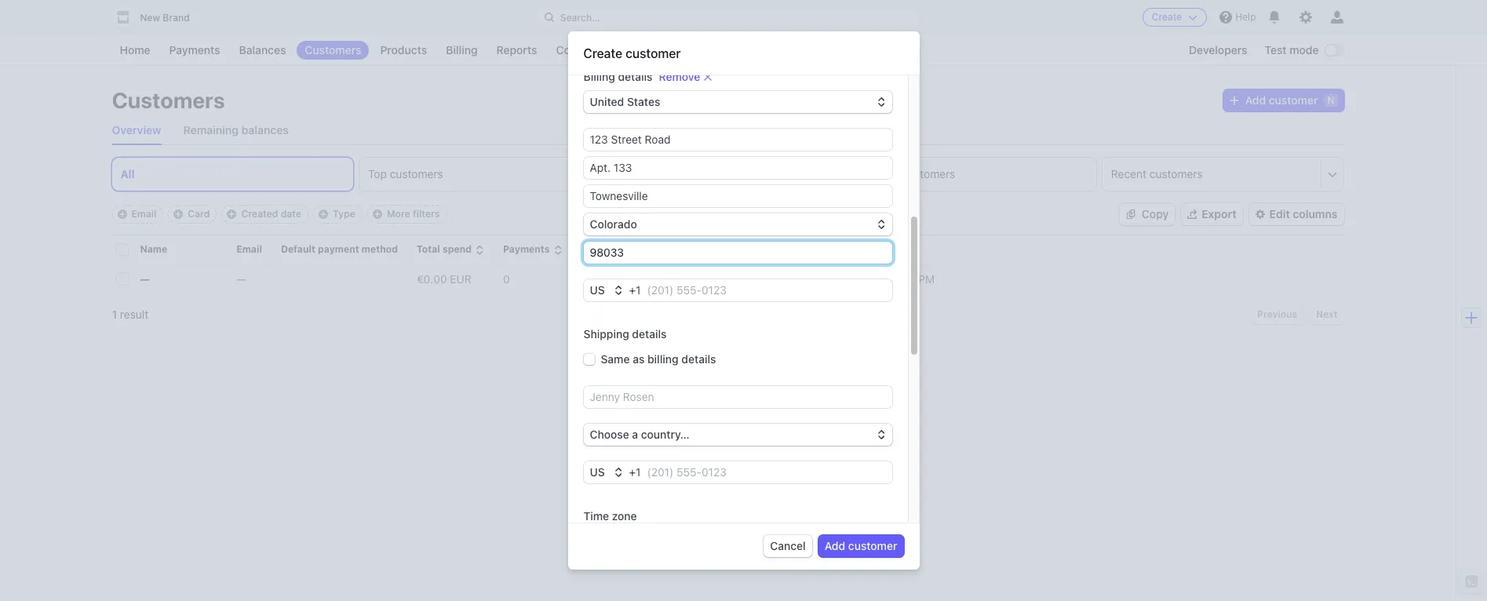 Task type: vqa. For each thing, say whether or not it's contained in the screenshot.
BOOST REVENUE element
no



Task type: describe. For each thing, give the bounding box(es) containing it.
remove
[[659, 70, 700, 83]]

add customer button
[[819, 535, 904, 557]]

edit columns button
[[1249, 203, 1344, 225]]

email inside toolbar
[[131, 208, 156, 220]]

search…
[[560, 11, 600, 23]]

card
[[188, 208, 210, 220]]

billing details
[[584, 70, 653, 83]]

+ 1 for 1st (201) 555-0123 telephone field from the bottom
[[629, 466, 641, 479]]

a
[[632, 428, 638, 441]]

copy
[[1142, 207, 1169, 221]]

top customers link
[[360, 158, 601, 191]]

customers link
[[297, 41, 369, 60]]

all
[[121, 167, 135, 181]]

add created date image
[[227, 210, 237, 219]]

more button
[[611, 41, 669, 60]]

2 customers from the left
[[668, 167, 721, 181]]

create button
[[1143, 8, 1208, 27]]

time
[[584, 509, 609, 523]]

total spend
[[417, 243, 472, 255]]

balances link
[[231, 41, 294, 60]]

test mode
[[1265, 43, 1319, 57]]

all link
[[112, 158, 353, 191]]

top
[[368, 167, 387, 181]]

2 + from the top
[[629, 466, 636, 479]]

products link
[[372, 41, 435, 60]]

last
[[756, 243, 776, 255]]

customers for recent customers
[[1150, 167, 1203, 181]]

2 — link from the left
[[236, 266, 281, 292]]

1 + from the top
[[629, 283, 636, 297]]

united states
[[590, 95, 660, 108]]

home link
[[112, 41, 158, 60]]

tab list containing overview
[[112, 116, 1344, 145]]

repeat
[[864, 167, 899, 181]]

type
[[333, 208, 356, 220]]

recent customers link
[[1103, 158, 1322, 191]]

recent
[[1111, 167, 1147, 181]]

2 (201) 555-0123 telephone field from the top
[[641, 462, 892, 484]]

zone
[[612, 509, 637, 523]]

spend
[[443, 243, 472, 255]]

1 (201) 555-0123 telephone field from the top
[[641, 279, 892, 301]]

dispute losses
[[655, 243, 724, 255]]

default payment method
[[281, 243, 398, 255]]

home
[[120, 43, 150, 57]]

remaining balances link
[[183, 116, 289, 144]]

new brand button
[[112, 6, 205, 28]]

+ 1 for first (201) 555-0123 telephone field from the top
[[629, 283, 641, 297]]

— for second — link from the right
[[140, 272, 150, 285]]

losses
[[694, 243, 724, 255]]

0 horizontal spatial customers
[[112, 87, 225, 113]]

1 — link from the left
[[140, 266, 186, 292]]

details for billing details
[[618, 70, 653, 83]]

created for created
[[851, 243, 889, 255]]

method
[[362, 243, 398, 255]]

add inside button
[[825, 539, 846, 553]]

developers
[[1189, 43, 1248, 57]]

columns
[[1293, 207, 1338, 221]]

edit
[[1270, 207, 1290, 221]]

create customer
[[584, 46, 681, 60]]

reports link
[[489, 41, 545, 60]]

Select All checkbox
[[117, 244, 128, 255]]

1 vertical spatial 1
[[112, 308, 117, 321]]

edit columns
[[1270, 207, 1338, 221]]

Select Item checkbox
[[117, 273, 128, 284]]

€0.00 eur for 2nd €0.00 eur link from left
[[581, 272, 636, 285]]

date
[[281, 208, 301, 220]]

test
[[1265, 43, 1287, 57]]

total
[[417, 243, 440, 255]]

overview link
[[112, 116, 161, 144]]

states
[[627, 95, 660, 108]]

ZIP text field
[[584, 242, 892, 264]]

7:21
[[892, 272, 916, 285]]

add customer inside add customer button
[[825, 539, 898, 553]]

more for more
[[619, 43, 645, 57]]

result
[[120, 308, 149, 321]]

export button
[[1182, 203, 1243, 225]]

choose a country…
[[590, 428, 690, 441]]

add card image
[[174, 210, 183, 219]]

copy button
[[1120, 203, 1175, 225]]

2 vertical spatial details
[[682, 352, 716, 366]]

same
[[601, 352, 630, 366]]

country…
[[641, 428, 690, 441]]

0
[[503, 272, 510, 285]]

billing for billing details
[[584, 70, 615, 83]]

3 €0.00 eur link from the left
[[655, 266, 756, 292]]

export
[[1202, 207, 1237, 221]]

connect
[[556, 43, 600, 57]]

choose a country… button
[[584, 424, 892, 446]]

top customers
[[368, 167, 443, 181]]

2 €0.00 from the left
[[581, 272, 612, 285]]

1 for 1st (201) 555-0123 telephone field from the bottom
[[636, 466, 641, 479]]

next
[[1317, 309, 1338, 320]]

created for created date
[[241, 208, 278, 220]]

dispute
[[655, 243, 692, 255]]

oct 17, 7:21 pm
[[851, 272, 935, 285]]

time zone
[[584, 509, 637, 523]]

new
[[140, 12, 160, 24]]



Task type: locate. For each thing, give the bounding box(es) containing it.
1 vertical spatial (201) 555-0123 telephone field
[[641, 462, 892, 484]]

billing link
[[438, 41, 486, 60]]

add right the 'cancel'
[[825, 539, 846, 553]]

0 horizontal spatial add
[[825, 539, 846, 553]]

payment down type
[[318, 243, 359, 255]]

2 horizontal spatial eur
[[688, 272, 710, 285]]

1 vertical spatial customer
[[1269, 93, 1318, 107]]

0 vertical spatial billing
[[446, 43, 478, 57]]

1 €0.00 eur link from the left
[[417, 266, 503, 292]]

previous
[[1258, 309, 1298, 320]]

billing left reports
[[446, 43, 478, 57]]

more right add more filters icon on the top left
[[387, 208, 410, 220]]

remaining balances
[[183, 123, 289, 137]]

add customer right svg image
[[1246, 93, 1318, 107]]

2 horizontal spatial €0.00
[[655, 272, 685, 285]]

add right svg image
[[1246, 93, 1266, 107]]

details down the create customer
[[618, 70, 653, 83]]

0 vertical spatial create
[[1152, 11, 1183, 23]]

payments link
[[161, 41, 228, 60]]

0 vertical spatial email
[[131, 208, 156, 220]]

€0.00 eur
[[417, 272, 472, 285], [581, 272, 636, 285], [655, 272, 710, 285]]

eur for 2nd €0.00 eur link from left
[[615, 272, 636, 285]]

brand
[[163, 12, 190, 24]]

0 vertical spatial 1
[[636, 283, 641, 297]]

payment right last
[[778, 243, 820, 255]]

default
[[281, 243, 316, 255]]

€0.00 down total
[[417, 272, 447, 285]]

1 vertical spatial email
[[236, 243, 262, 255]]

name
[[140, 243, 167, 255]]

1 vertical spatial +
[[629, 466, 636, 479]]

1 vertical spatial + 1
[[629, 466, 641, 479]]

eur down dispute losses
[[688, 272, 710, 285]]

0 horizontal spatial —
[[140, 272, 150, 285]]

0 horizontal spatial payment
[[318, 243, 359, 255]]

details for shipping details
[[632, 327, 667, 341]]

created
[[241, 208, 278, 220], [851, 243, 889, 255]]

0 vertical spatial tab list
[[112, 116, 1344, 145]]

email right add email icon
[[131, 208, 156, 220]]

1 for first (201) 555-0123 telephone field from the top
[[636, 283, 641, 297]]

filters
[[413, 208, 440, 220]]

reports
[[497, 43, 537, 57]]

— link
[[140, 266, 186, 292], [236, 266, 281, 292]]

(201) 555-0123 telephone field down choose a country… dropdown button
[[641, 462, 892, 484]]

previous button
[[1251, 305, 1304, 324]]

add more filters image
[[373, 210, 382, 219]]

customers for top customers
[[390, 167, 443, 181]]

+ down a
[[629, 466, 636, 479]]

n
[[1328, 94, 1335, 106]]

shipping details
[[584, 327, 667, 341]]

€0.00 eur link down spend
[[417, 266, 503, 292]]

2 vertical spatial customer
[[849, 539, 898, 553]]

1 €0.00 from the left
[[417, 272, 447, 285]]

0 vertical spatial customer
[[626, 46, 681, 60]]

more
[[619, 43, 645, 57], [387, 208, 410, 220]]

1 horizontal spatial payment
[[778, 243, 820, 255]]

0 link
[[503, 266, 581, 292]]

1 horizontal spatial customer
[[849, 539, 898, 553]]

customers right 'time'
[[668, 167, 721, 181]]

1 vertical spatial details
[[632, 327, 667, 341]]

1 — from the left
[[140, 272, 150, 285]]

payments down brand
[[169, 43, 220, 57]]

1 vertical spatial more
[[387, 208, 410, 220]]

2 payment from the left
[[778, 243, 820, 255]]

— right "select item" option
[[140, 272, 150, 285]]

0 horizontal spatial — link
[[140, 266, 186, 292]]

details right billing
[[682, 352, 716, 366]]

toolbar containing email
[[112, 205, 447, 224]]

0 vertical spatial add customer
[[1246, 93, 1318, 107]]

2 + 1 from the top
[[629, 466, 641, 479]]

1 horizontal spatial eur
[[615, 272, 636, 285]]

1 up shipping details
[[636, 283, 641, 297]]

— link down name
[[140, 266, 186, 292]]

pm
[[919, 272, 935, 285]]

+ 1 down a
[[629, 466, 641, 479]]

Address line 1 text field
[[584, 129, 892, 151]]

1 horizontal spatial add
[[1246, 93, 1266, 107]]

1 horizontal spatial email
[[236, 243, 262, 255]]

same as billing details
[[601, 352, 716, 366]]

connect link
[[548, 41, 608, 60]]

—
[[140, 272, 150, 285], [236, 272, 246, 285]]

0 vertical spatial add
[[1246, 93, 1266, 107]]

2 vertical spatial 1
[[636, 466, 641, 479]]

repeat customers
[[864, 167, 956, 181]]

1 vertical spatial tab list
[[112, 158, 1344, 191]]

first-
[[616, 167, 643, 181]]

customers right repeat
[[902, 167, 956, 181]]

1 horizontal spatial —
[[236, 272, 246, 285]]

developers link
[[1181, 41, 1256, 60]]

united states button
[[584, 91, 892, 113]]

0 vertical spatial customers
[[305, 43, 361, 57]]

create up billing details
[[584, 46, 623, 60]]

0 horizontal spatial created
[[241, 208, 278, 220]]

balances
[[239, 43, 286, 57]]

1 vertical spatial billing
[[584, 70, 615, 83]]

toolbar
[[112, 205, 447, 224]]

create for create customer
[[584, 46, 623, 60]]

1 vertical spatial created
[[851, 243, 889, 255]]

+ up shipping details
[[629, 283, 636, 297]]

created date
[[241, 208, 301, 220]]

1 eur from the left
[[450, 272, 472, 285]]

details
[[618, 70, 653, 83], [632, 327, 667, 341], [682, 352, 716, 366]]

next button
[[1310, 305, 1344, 324]]

choose
[[590, 428, 629, 441]]

+ 1
[[629, 283, 641, 297], [629, 466, 641, 479]]

balances
[[241, 123, 289, 137]]

1 result
[[112, 308, 149, 321]]

customers right the top
[[390, 167, 443, 181]]

€0.00 eur link down refunds
[[581, 266, 655, 292]]

1 payment from the left
[[318, 243, 359, 255]]

1 tab list from the top
[[112, 116, 1344, 145]]

2 horizontal spatial €0.00 eur
[[655, 272, 710, 285]]

payments up 0 link
[[503, 243, 550, 255]]

new brand
[[140, 12, 190, 24]]

customers for repeat customers
[[902, 167, 956, 181]]

0 vertical spatial payments
[[169, 43, 220, 57]]

1 horizontal spatial payments
[[503, 243, 550, 255]]

refunds
[[581, 243, 621, 255]]

Jenny Rosen text field
[[584, 386, 892, 408]]

2 tab list from the top
[[112, 158, 1344, 191]]

customers up copy
[[1150, 167, 1203, 181]]

mode
[[1290, 43, 1319, 57]]

2 €0.00 eur from the left
[[581, 272, 636, 285]]

1 + 1 from the top
[[629, 283, 641, 297]]

2 €0.00 eur link from the left
[[581, 266, 655, 292]]

+ 1 up shipping details
[[629, 283, 641, 297]]

2 eur from the left
[[615, 272, 636, 285]]

add customer
[[1246, 93, 1318, 107], [825, 539, 898, 553]]

€0.00 down dispute
[[655, 272, 685, 285]]

customers
[[305, 43, 361, 57], [112, 87, 225, 113]]

(201) 555-0123 telephone field down last
[[641, 279, 892, 301]]

payments
[[169, 43, 220, 57], [503, 243, 550, 255]]

— for first — link from the right
[[236, 272, 246, 285]]

1 horizontal spatial create
[[1152, 11, 1183, 23]]

1 down choose a country…
[[636, 466, 641, 479]]

€0.00 eur down dispute losses
[[655, 272, 710, 285]]

oct 17, 7:21 pm link
[[851, 266, 1344, 292]]

0 horizontal spatial billing
[[446, 43, 478, 57]]

0 horizontal spatial payments
[[169, 43, 220, 57]]

add customer right the 'cancel'
[[825, 539, 898, 553]]

0 vertical spatial more
[[619, 43, 645, 57]]

1 vertical spatial add
[[825, 539, 846, 553]]

€0.00 eur down refunds
[[581, 272, 636, 285]]

+
[[629, 283, 636, 297], [629, 466, 636, 479]]

svg image
[[1126, 210, 1136, 219]]

last payment
[[756, 243, 820, 255]]

created up 'oct'
[[851, 243, 889, 255]]

customers up overview
[[112, 87, 225, 113]]

billing
[[648, 352, 679, 366]]

more for more filters
[[387, 208, 410, 220]]

tab list containing all
[[112, 158, 1344, 191]]

created right add created date image
[[241, 208, 278, 220]]

cancel button
[[764, 535, 812, 557]]

add email image
[[117, 210, 127, 219]]

1 left result
[[112, 308, 117, 321]]

0 horizontal spatial eur
[[450, 272, 472, 285]]

email down add created date image
[[236, 243, 262, 255]]

City text field
[[584, 185, 892, 207]]

1 horizontal spatial — link
[[236, 266, 281, 292]]

cancel
[[770, 539, 806, 553]]

1 horizontal spatial customers
[[305, 43, 361, 57]]

tab list
[[112, 116, 1344, 145], [112, 158, 1344, 191]]

billing up united
[[584, 70, 615, 83]]

€0.00 eur down total spend
[[417, 272, 472, 285]]

1 horizontal spatial created
[[851, 243, 889, 255]]

1 horizontal spatial billing
[[584, 70, 615, 83]]

payment for default
[[318, 243, 359, 255]]

repeat customers link
[[855, 158, 1097, 191]]

Search… search field
[[535, 7, 921, 27]]

create inside button
[[1152, 11, 1183, 23]]

customer inside button
[[849, 539, 898, 553]]

4 customers from the left
[[1150, 167, 1203, 181]]

— link down default
[[236, 266, 281, 292]]

3 €0.00 from the left
[[655, 272, 685, 285]]

svg image
[[1230, 96, 1239, 105]]

eur down refunds
[[615, 272, 636, 285]]

more up billing details
[[619, 43, 645, 57]]

17,
[[873, 272, 889, 285]]

0 horizontal spatial add customer
[[825, 539, 898, 553]]

1 vertical spatial payments
[[503, 243, 550, 255]]

€0.00 eur for 3rd €0.00 eur link from the left
[[655, 272, 710, 285]]

1 horizontal spatial add customer
[[1246, 93, 1318, 107]]

0 horizontal spatial €0.00
[[417, 272, 447, 285]]

— down add created date image
[[236, 272, 246, 285]]

remove button
[[659, 69, 713, 85]]

products
[[380, 43, 427, 57]]

1 customers from the left
[[390, 167, 443, 181]]

1 horizontal spatial more
[[619, 43, 645, 57]]

shipping
[[584, 327, 629, 341]]

first-time customers link
[[607, 158, 849, 191]]

payment for last
[[778, 243, 820, 255]]

0 vertical spatial (201) 555-0123 telephone field
[[641, 279, 892, 301]]

eur down spend
[[450, 272, 472, 285]]

more inside more button
[[619, 43, 645, 57]]

€0.00 eur link
[[417, 266, 503, 292], [581, 266, 655, 292], [655, 266, 756, 292]]

create for create
[[1152, 11, 1183, 23]]

customers left "products"
[[305, 43, 361, 57]]

more filters
[[387, 208, 440, 220]]

€0.00
[[417, 272, 447, 285], [581, 272, 612, 285], [655, 272, 685, 285]]

1 €0.00 eur from the left
[[417, 272, 472, 285]]

eur for 3rd €0.00 eur link from the left
[[688, 272, 710, 285]]

€0.00 down refunds
[[581, 272, 612, 285]]

1 vertical spatial add customer
[[825, 539, 898, 553]]

overview
[[112, 123, 161, 137]]

tab list down address line 1 text box at the top of page
[[112, 158, 1344, 191]]

customer
[[626, 46, 681, 60], [1269, 93, 1318, 107], [849, 539, 898, 553]]

0 horizontal spatial customer
[[626, 46, 681, 60]]

tab list down 'united states' dropdown button
[[112, 116, 1344, 145]]

1 horizontal spatial €0.00
[[581, 272, 612, 285]]

1 vertical spatial create
[[584, 46, 623, 60]]

2 — from the left
[[236, 272, 246, 285]]

0 vertical spatial created
[[241, 208, 278, 220]]

0 vertical spatial + 1
[[629, 283, 641, 297]]

details up same as billing details in the left bottom of the page
[[632, 327, 667, 341]]

time
[[643, 167, 665, 181]]

0 horizontal spatial more
[[387, 208, 410, 220]]

€0.00 eur for 1st €0.00 eur link from left
[[417, 272, 472, 285]]

1 vertical spatial customers
[[112, 87, 225, 113]]

open overflow menu image
[[1329, 169, 1338, 179]]

€0.00 eur link down losses
[[655, 266, 756, 292]]

recent customers
[[1111, 167, 1203, 181]]

add type image
[[319, 210, 328, 219]]

united
[[590, 95, 624, 108]]

0 vertical spatial +
[[629, 283, 636, 297]]

oct
[[851, 272, 870, 285]]

first-time customers
[[616, 167, 721, 181]]

create up developers link
[[1152, 11, 1183, 23]]

3 eur from the left
[[688, 272, 710, 285]]

3 €0.00 eur from the left
[[655, 272, 710, 285]]

0 horizontal spatial €0.00 eur
[[417, 272, 472, 285]]

remaining
[[183, 123, 239, 137]]

add
[[1246, 93, 1266, 107], [825, 539, 846, 553]]

0 horizontal spatial create
[[584, 46, 623, 60]]

3 customers from the left
[[902, 167, 956, 181]]

2 horizontal spatial customer
[[1269, 93, 1318, 107]]

eur for 1st €0.00 eur link from left
[[450, 272, 472, 285]]

payments inside "link"
[[169, 43, 220, 57]]

1 horizontal spatial €0.00 eur
[[581, 272, 636, 285]]

email
[[131, 208, 156, 220], [236, 243, 262, 255]]

Address line 2 text field
[[584, 157, 892, 179]]

(201) 555-0123 telephone field
[[641, 279, 892, 301], [641, 462, 892, 484]]

0 horizontal spatial email
[[131, 208, 156, 220]]

0 vertical spatial details
[[618, 70, 653, 83]]

billing for billing
[[446, 43, 478, 57]]

as
[[633, 352, 645, 366]]



